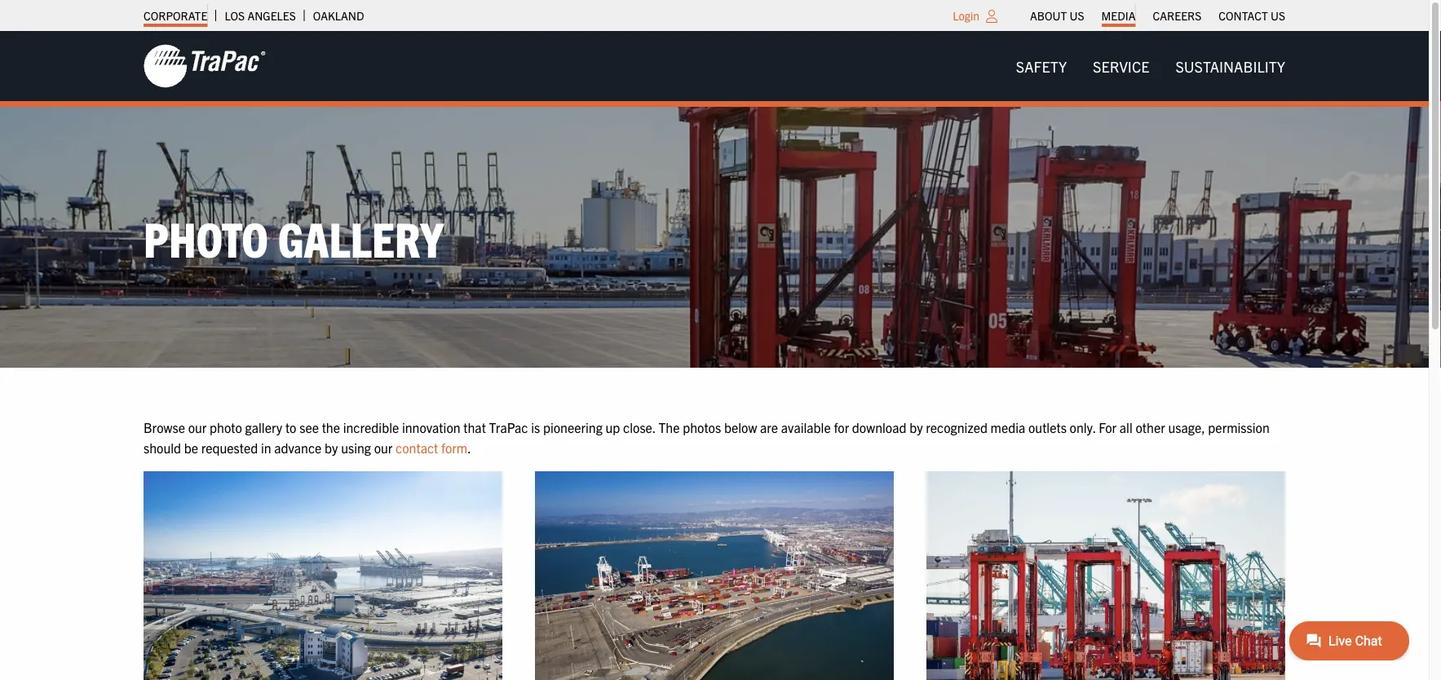 Task type: describe. For each thing, give the bounding box(es) containing it.
menu bar containing about us
[[1022, 4, 1294, 27]]

gallery
[[278, 207, 444, 267]]

the
[[322, 419, 340, 435]]

in
[[261, 440, 271, 456]]

photo
[[144, 207, 268, 267]]

form
[[441, 440, 468, 456]]

safety link
[[1003, 50, 1080, 83]]

to
[[285, 419, 297, 435]]

contact form .
[[396, 440, 471, 456]]

photo gallery
[[144, 207, 444, 267]]

gallery
[[245, 419, 282, 435]]

los angeles link
[[225, 4, 296, 27]]

innovation
[[402, 419, 461, 435]]

corporate image
[[144, 43, 266, 89]]

permission
[[1208, 419, 1270, 435]]

the
[[659, 419, 680, 435]]

careers link
[[1153, 4, 1202, 27]]

service
[[1093, 57, 1150, 75]]

media
[[1102, 8, 1136, 23]]

1 horizontal spatial our
[[374, 440, 393, 456]]

0 horizontal spatial our
[[188, 419, 207, 435]]

are
[[760, 419, 778, 435]]

below
[[724, 419, 757, 435]]

contact us link
[[1219, 4, 1286, 27]]

is
[[531, 419, 540, 435]]

download
[[852, 419, 907, 435]]

contact
[[1219, 8, 1268, 23]]

safety
[[1016, 57, 1067, 75]]

about us link
[[1030, 4, 1085, 27]]

.
[[468, 440, 471, 456]]

using
[[341, 440, 371, 456]]

light image
[[986, 10, 998, 23]]

contact
[[396, 440, 438, 456]]

oakland link
[[313, 4, 364, 27]]

media
[[991, 419, 1026, 435]]

us for contact us
[[1271, 8, 1286, 23]]

requested
[[201, 440, 258, 456]]

see
[[300, 419, 319, 435]]

all
[[1120, 419, 1133, 435]]

photos
[[683, 419, 721, 435]]

browse
[[144, 419, 185, 435]]

sustainability link
[[1163, 50, 1299, 83]]

available
[[781, 419, 831, 435]]



Task type: locate. For each thing, give the bounding box(es) containing it.
by down the
[[325, 440, 338, 456]]

outlets
[[1029, 419, 1067, 435]]

menu bar down careers link
[[1003, 50, 1299, 83]]

trapac
[[489, 419, 528, 435]]

los angeles
[[225, 8, 296, 23]]

corporate
[[144, 8, 208, 23]]

1 horizontal spatial us
[[1271, 8, 1286, 23]]

2 us from the left
[[1271, 8, 1286, 23]]

menu bar
[[1022, 4, 1294, 27], [1003, 50, 1299, 83]]

0 vertical spatial by
[[910, 419, 923, 435]]

angeles
[[247, 8, 296, 23]]

service link
[[1080, 50, 1163, 83]]

us
[[1070, 8, 1085, 23], [1271, 8, 1286, 23]]

our down incredible
[[374, 440, 393, 456]]

us right about
[[1070, 8, 1085, 23]]

login link
[[953, 8, 980, 23]]

0 vertical spatial our
[[188, 419, 207, 435]]

trapac los angeles automated straddle carrier image
[[927, 471, 1286, 680]]

oakland
[[313, 8, 364, 23]]

for
[[1099, 419, 1117, 435]]

contact us
[[1219, 8, 1286, 23]]

browse our photo gallery to see the incredible innovation that trapac is pioneering up close. the photos below are available for download by recognized media outlets only. for all other usage, permission should be requested in advance by using our
[[144, 419, 1270, 456]]

up
[[606, 419, 620, 435]]

menu bar up 'service'
[[1022, 4, 1294, 27]]

other
[[1136, 419, 1165, 435]]

contact form link
[[396, 440, 468, 456]]

our
[[188, 419, 207, 435], [374, 440, 393, 456]]

1 vertical spatial menu bar
[[1003, 50, 1299, 83]]

incredible
[[343, 419, 399, 435]]

corporate link
[[144, 4, 208, 27]]

close.
[[623, 419, 656, 435]]

1 us from the left
[[1070, 8, 1085, 23]]

be
[[184, 440, 198, 456]]

trapac oakland image
[[535, 471, 894, 680]]

media link
[[1102, 4, 1136, 27]]

for
[[834, 419, 849, 435]]

main content containing browse our photo gallery to see the incredible innovation that trapac is pioneering up close. the photos below are available for download by recognized media outlets only. for all other usage, permission should be requested in advance by using our
[[127, 417, 1441, 680]]

0 horizontal spatial us
[[1070, 8, 1085, 23]]

0 vertical spatial menu bar
[[1022, 4, 1294, 27]]

that
[[464, 419, 486, 435]]

us right contact at the right of the page
[[1271, 8, 1286, 23]]

1 horizontal spatial by
[[910, 419, 923, 435]]

sustainability
[[1176, 57, 1286, 75]]

recognized
[[926, 419, 988, 435]]

los
[[225, 8, 245, 23]]

by
[[910, 419, 923, 435], [325, 440, 338, 456]]

should
[[144, 440, 181, 456]]

1 vertical spatial our
[[374, 440, 393, 456]]

advance
[[274, 440, 322, 456]]

about
[[1030, 8, 1067, 23]]

careers
[[1153, 8, 1202, 23]]

photo
[[210, 419, 242, 435]]

login
[[953, 8, 980, 23]]

about us
[[1030, 8, 1085, 23]]

pioneering
[[543, 419, 603, 435]]

menu bar containing safety
[[1003, 50, 1299, 83]]

only.
[[1070, 419, 1096, 435]]

by right download
[[910, 419, 923, 435]]

our up be
[[188, 419, 207, 435]]

main content
[[127, 417, 1441, 680]]

usage,
[[1168, 419, 1205, 435]]

trapac los angeles image
[[144, 471, 502, 680]]

1 vertical spatial by
[[325, 440, 338, 456]]

0 horizontal spatial by
[[325, 440, 338, 456]]

us for about us
[[1070, 8, 1085, 23]]



Task type: vqa. For each thing, say whether or not it's contained in the screenshot.
leftmost Bobtails
no



